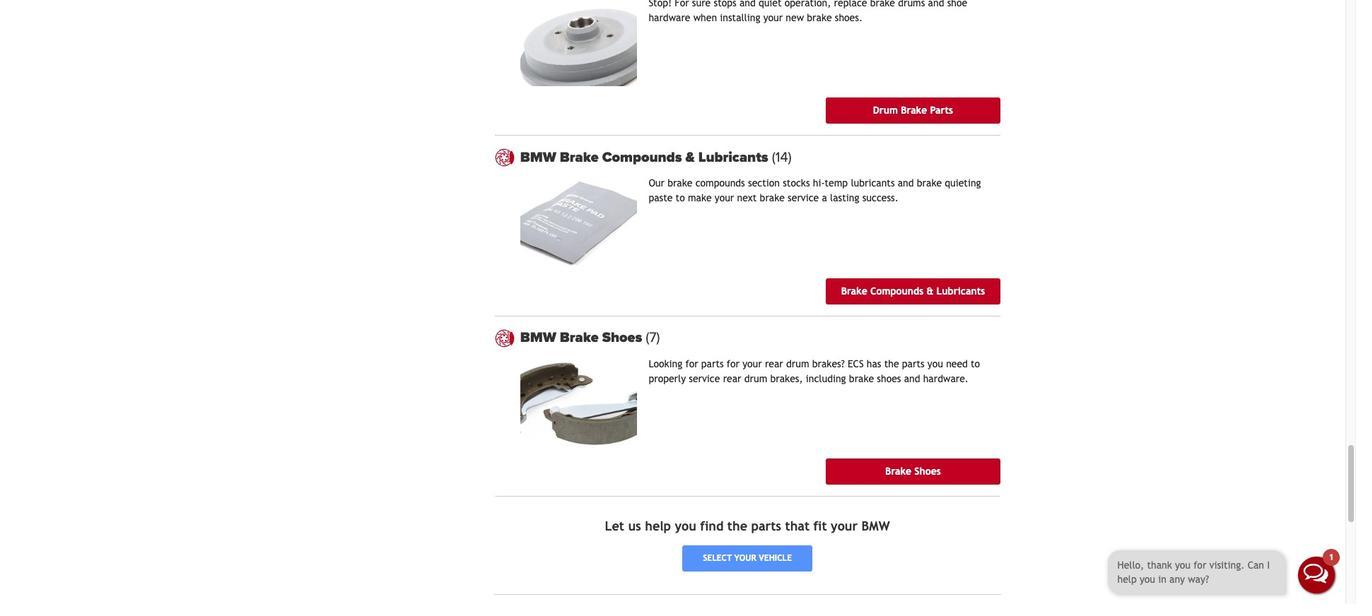 Task type: vqa. For each thing, say whether or not it's contained in the screenshot.
the Our brake compounds section stocks hi-temp lubricants and brake quieting paste to make your next brake service a lasting success.
yes



Task type: describe. For each thing, give the bounding box(es) containing it.
2 vertical spatial bmw
[[862, 519, 890, 534]]

drums
[[898, 0, 925, 8]]

looking
[[649, 358, 682, 370]]

shoe
[[947, 0, 967, 8]]

brake down section
[[760, 193, 785, 204]]

1 vertical spatial you
[[675, 519, 696, 534]]

has
[[867, 358, 881, 370]]

and inside looking for parts for your rear drum brakes? ecs has the parts you need to properly service rear drum brakes, including brake shoes and hardware.
[[904, 373, 920, 385]]

1 vertical spatial drum
[[744, 373, 767, 385]]

looking for parts for your rear drum brakes? ecs has the parts you need to properly service rear drum brakes, including brake shoes and hardware.
[[649, 358, 980, 385]]

0 horizontal spatial rear
[[723, 373, 741, 385]]

and inside our brake compounds section stocks hi-temp lubricants and brake quieting paste to make your next brake service a lasting success.
[[898, 178, 914, 189]]

drum brake parts link
[[826, 98, 1000, 124]]

brake shoes
[[885, 466, 941, 477]]

2 horizontal spatial parts
[[902, 358, 925, 370]]

brake shoes thumbnail image image
[[520, 360, 637, 448]]

make
[[688, 193, 712, 204]]

installing
[[720, 12, 760, 23]]

brake for compounds
[[560, 149, 599, 166]]

brake shoes link
[[826, 459, 1000, 485]]

brake right our
[[668, 178, 692, 189]]

including
[[806, 373, 846, 385]]

that
[[785, 519, 810, 534]]

shoes
[[877, 373, 901, 385]]

select your vehicle
[[703, 554, 792, 564]]

brake for shoes
[[560, 330, 599, 347]]

0 horizontal spatial compounds
[[602, 149, 682, 166]]

temp
[[825, 178, 848, 189]]

drum brake parts
[[873, 105, 953, 116]]

section
[[748, 178, 780, 189]]

compounds inside the brake compounds & lubricants link
[[870, 286, 923, 297]]

fit
[[813, 519, 827, 534]]

shoes.
[[835, 12, 863, 23]]

0 horizontal spatial lubricants
[[698, 149, 768, 166]]

brake compounds & lubricants link
[[826, 278, 1000, 305]]

next
[[737, 193, 757, 204]]

stops
[[714, 0, 736, 8]]

select
[[703, 554, 732, 564]]

let
[[605, 519, 624, 534]]

bmw                                                                                    brake compounds & lubricants
[[520, 149, 772, 166]]

brake down operation,
[[807, 12, 832, 23]]

sure
[[692, 0, 711, 8]]

brakes,
[[770, 373, 803, 385]]

0 horizontal spatial parts
[[701, 358, 724, 370]]

for
[[675, 0, 689, 8]]

drum
[[873, 105, 898, 116]]

our brake compounds section stocks hi-temp lubricants and brake quieting paste to make your next brake service a lasting success.
[[649, 178, 981, 204]]

replace
[[834, 0, 867, 8]]

shoes inside brake shoes link
[[914, 466, 941, 477]]

1 horizontal spatial rear
[[765, 358, 783, 370]]

1 horizontal spatial drum
[[786, 358, 809, 370]]

bmw                                                                                    brake shoes
[[520, 330, 646, 347]]

your inside our brake compounds section stocks hi-temp lubricants and brake quieting paste to make your next brake service a lasting success.
[[715, 193, 734, 204]]

and up installing
[[739, 0, 756, 8]]

operation,
[[785, 0, 831, 8]]

stocks
[[783, 178, 810, 189]]

brake for parts
[[901, 105, 927, 116]]

bmw                                                                                    brake shoes link
[[520, 330, 1000, 347]]

paste
[[649, 193, 673, 204]]

quieting
[[945, 178, 981, 189]]



Task type: locate. For each thing, give the bounding box(es) containing it.
brake left drums
[[870, 0, 895, 8]]

&
[[685, 149, 695, 166], [926, 286, 933, 297]]

service inside our brake compounds section stocks hi-temp lubricants and brake quieting paste to make your next brake service a lasting success.
[[788, 193, 819, 204]]

1 vertical spatial shoes
[[914, 466, 941, 477]]

parts
[[701, 358, 724, 370], [902, 358, 925, 370], [751, 519, 781, 534]]

service inside looking for parts for your rear drum brakes? ecs has the parts you need to properly service rear drum brakes, including brake shoes and hardware.
[[689, 373, 720, 385]]

1 horizontal spatial you
[[927, 358, 943, 370]]

for down bmw                                                                                    brake shoes link
[[727, 358, 740, 370]]

brake down ecs
[[849, 373, 874, 385]]

1 horizontal spatial shoes
[[914, 466, 941, 477]]

your down bmw                                                                                    brake shoes link
[[742, 358, 762, 370]]

rear up brakes,
[[765, 358, 783, 370]]

1 vertical spatial lubricants
[[936, 286, 985, 297]]

0 vertical spatial service
[[788, 193, 819, 204]]

brake inside looking for parts for your rear drum brakes? ecs has the parts you need to properly service rear drum brakes, including brake shoes and hardware.
[[849, 373, 874, 385]]

1 vertical spatial to
[[971, 358, 980, 370]]

quiet
[[759, 0, 782, 8]]

service
[[788, 193, 819, 204], [689, 373, 720, 385]]

compounds
[[695, 178, 745, 189]]

your down 'compounds'
[[715, 193, 734, 204]]

to inside our brake compounds section stocks hi-temp lubricants and brake quieting paste to make your next brake service a lasting success.
[[676, 193, 685, 204]]

bmw
[[520, 149, 556, 166], [520, 330, 556, 347], [862, 519, 890, 534]]

you up hardware. on the right bottom of the page
[[927, 358, 943, 370]]

stop! for sure stops and quiet operation, replace brake drums and shoe hardware when installing your new brake shoes.
[[649, 0, 967, 23]]

the inside looking for parts for your rear drum brakes? ecs has the parts you need to properly service rear drum brakes, including brake shoes and hardware.
[[884, 358, 899, 370]]

lasting
[[830, 193, 859, 204]]

your inside looking for parts for your rear drum brakes? ecs has the parts you need to properly service rear drum brakes, including brake shoes and hardware.
[[742, 358, 762, 370]]

0 horizontal spatial &
[[685, 149, 695, 166]]

shoes
[[602, 330, 642, 347], [914, 466, 941, 477]]

lubricants
[[851, 178, 895, 189]]

brake compounds & lubricants
[[841, 286, 985, 297]]

bmw                                                                                    brake compounds & lubricants link
[[520, 149, 1000, 166]]

0 horizontal spatial service
[[689, 373, 720, 385]]

your right fit
[[831, 519, 858, 534]]

brake
[[870, 0, 895, 8], [807, 12, 832, 23], [668, 178, 692, 189], [917, 178, 942, 189], [760, 193, 785, 204], [849, 373, 874, 385]]

hardware.
[[923, 373, 969, 385]]

brake
[[901, 105, 927, 116], [560, 149, 599, 166], [841, 286, 867, 297], [560, 330, 599, 347], [885, 466, 911, 477]]

1 vertical spatial the
[[727, 519, 747, 534]]

the
[[884, 358, 899, 370], [727, 519, 747, 534]]

parts up hardware. on the right bottom of the page
[[902, 358, 925, 370]]

hardware
[[649, 12, 690, 23]]

1 horizontal spatial &
[[926, 286, 933, 297]]

properly
[[649, 373, 686, 385]]

to
[[676, 193, 685, 204], [971, 358, 980, 370]]

ecs
[[848, 358, 864, 370]]

compounds
[[602, 149, 682, 166], [870, 286, 923, 297]]

your inside button
[[734, 554, 756, 564]]

our
[[649, 178, 665, 189]]

let us help you find the parts that fit your     bmw
[[605, 519, 890, 534]]

0 vertical spatial bmw
[[520, 149, 556, 166]]

and left the shoe
[[928, 0, 944, 8]]

to right need
[[971, 358, 980, 370]]

0 horizontal spatial for
[[685, 358, 698, 370]]

us
[[628, 519, 641, 534]]

rear down bmw                                                                                    brake shoes link
[[723, 373, 741, 385]]

parts
[[930, 105, 953, 116]]

0 horizontal spatial drum
[[744, 373, 767, 385]]

and up the success.
[[898, 178, 914, 189]]

0 vertical spatial you
[[927, 358, 943, 370]]

to left the make
[[676, 193, 685, 204]]

0 vertical spatial &
[[685, 149, 695, 166]]

parts right 'looking'
[[701, 358, 724, 370]]

1 horizontal spatial parts
[[751, 519, 781, 534]]

1 for from the left
[[685, 358, 698, 370]]

0 vertical spatial drum
[[786, 358, 809, 370]]

0 vertical spatial compounds
[[602, 149, 682, 166]]

rear
[[765, 358, 783, 370], [723, 373, 741, 385]]

help
[[645, 519, 671, 534]]

you inside looking for parts for your rear drum brakes? ecs has the parts you need to properly service rear drum brakes, including brake shoes and hardware.
[[927, 358, 943, 370]]

for right 'looking'
[[685, 358, 698, 370]]

stop!
[[649, 0, 672, 8]]

0 horizontal spatial shoes
[[602, 330, 642, 347]]

drum up brakes,
[[786, 358, 809, 370]]

1 horizontal spatial service
[[788, 193, 819, 204]]

1 vertical spatial &
[[926, 286, 933, 297]]

the up the shoes
[[884, 358, 899, 370]]

you left find
[[675, 519, 696, 534]]

1 horizontal spatial the
[[884, 358, 899, 370]]

hi-
[[813, 178, 825, 189]]

0 vertical spatial lubricants
[[698, 149, 768, 166]]

bmw for bmw                                                                                    brake compounds & lubricants
[[520, 149, 556, 166]]

0 vertical spatial the
[[884, 358, 899, 370]]

to inside looking for parts for your rear drum brakes? ecs has the parts you need to properly service rear drum brakes, including brake shoes and hardware.
[[971, 358, 980, 370]]

bmw for bmw                                                                                    brake shoes
[[520, 330, 556, 347]]

1 vertical spatial bmw
[[520, 330, 556, 347]]

service right the properly
[[689, 373, 720, 385]]

service down stocks
[[788, 193, 819, 204]]

drum
[[786, 358, 809, 370], [744, 373, 767, 385]]

0 horizontal spatial you
[[675, 519, 696, 534]]

1 horizontal spatial for
[[727, 358, 740, 370]]

1 horizontal spatial compounds
[[870, 286, 923, 297]]

0 horizontal spatial the
[[727, 519, 747, 534]]

and right the shoes
[[904, 373, 920, 385]]

drum left brakes,
[[744, 373, 767, 385]]

and
[[739, 0, 756, 8], [928, 0, 944, 8], [898, 178, 914, 189], [904, 373, 920, 385]]

brakes?
[[812, 358, 845, 370]]

lubricants
[[698, 149, 768, 166], [936, 286, 985, 297]]

lubricants inside the brake compounds & lubricants link
[[936, 286, 985, 297]]

1 horizontal spatial lubricants
[[936, 286, 985, 297]]

0 vertical spatial rear
[[765, 358, 783, 370]]

vehicle
[[759, 554, 792, 564]]

success.
[[862, 193, 899, 204]]

find
[[700, 519, 724, 534]]

select your vehicle button
[[682, 546, 812, 572]]

your
[[763, 12, 783, 23], [715, 193, 734, 204], [742, 358, 762, 370], [831, 519, 858, 534], [734, 554, 756, 564]]

1 vertical spatial rear
[[723, 373, 741, 385]]

brake left "quieting"
[[917, 178, 942, 189]]

brake compounds & lubricants thumbnail image image
[[520, 179, 637, 267]]

2 for from the left
[[727, 358, 740, 370]]

your inside stop! for sure stops and quiet operation, replace brake drums and shoe hardware when installing your new brake shoes.
[[763, 12, 783, 23]]

the right find
[[727, 519, 747, 534]]

your right select
[[734, 554, 756, 564]]

0 horizontal spatial to
[[676, 193, 685, 204]]

0 vertical spatial shoes
[[602, 330, 642, 347]]

a
[[822, 193, 827, 204]]

1 vertical spatial compounds
[[870, 286, 923, 297]]

parts left that
[[751, 519, 781, 534]]

new
[[786, 12, 804, 23]]

drum brake parts thumbnail image image
[[520, 0, 637, 87]]

when
[[693, 12, 717, 23]]

need
[[946, 358, 968, 370]]

your down quiet
[[763, 12, 783, 23]]

for
[[685, 358, 698, 370], [727, 358, 740, 370]]

1 vertical spatial service
[[689, 373, 720, 385]]

you
[[927, 358, 943, 370], [675, 519, 696, 534]]

1 horizontal spatial to
[[971, 358, 980, 370]]

0 vertical spatial to
[[676, 193, 685, 204]]



